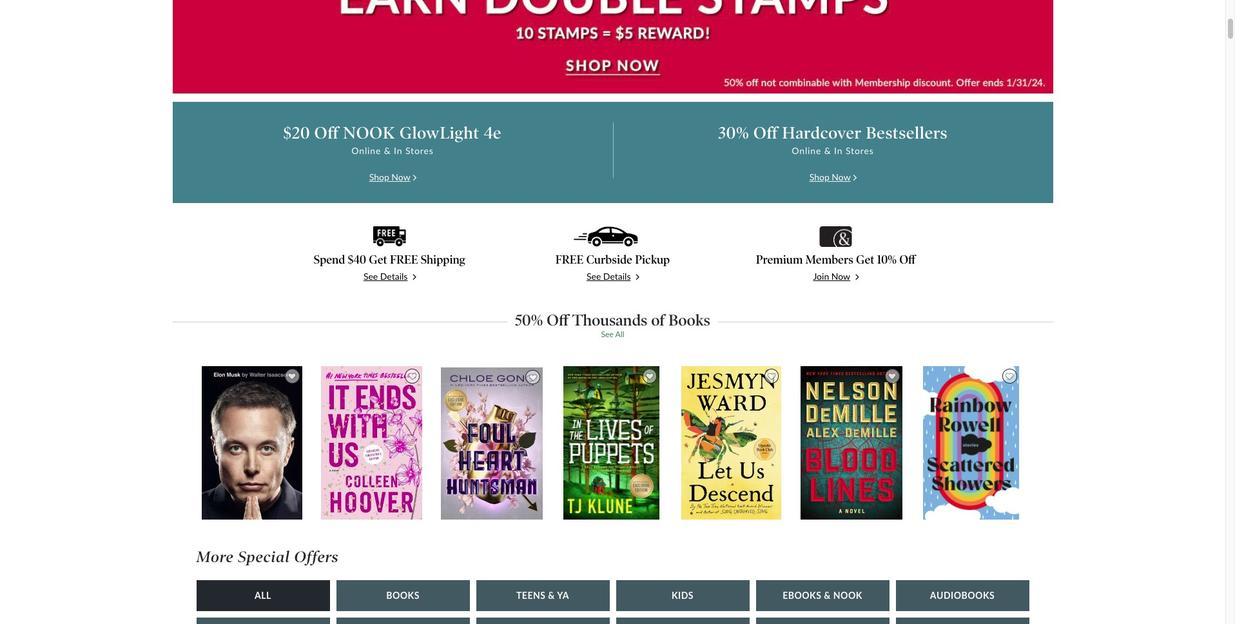Task type: locate. For each thing, give the bounding box(es) containing it.
1 online from the left
[[352, 145, 381, 156]]

30% off hardcover bestsellers online & in stores
[[718, 123, 948, 156]]

0 horizontal spatial online
[[352, 145, 381, 156]]

all inside 50% off thousands of books see all
[[615, 329, 624, 339]]

kids
[[672, 590, 694, 601]]

pickup
[[635, 253, 670, 267]]

let us descend (oprah's book club) image
[[681, 366, 782, 520]]

1 horizontal spatial see details link
[[508, 270, 718, 284]]

off
[[314, 123, 339, 143], [753, 123, 778, 143], [547, 311, 569, 329]]

0 vertical spatial books
[[669, 311, 710, 329]]

details down curbside
[[603, 271, 631, 282]]

1 in from the left
[[394, 145, 403, 156]]

see details link down $40
[[285, 270, 495, 284]]

ya
[[557, 590, 569, 601]]

it ends with us: special collector's edition: a novel image
[[321, 366, 423, 520]]

off right 30%
[[753, 123, 778, 143]]

ebooks
[[783, 590, 822, 601]]

0 horizontal spatial all
[[255, 590, 271, 601]]

1 horizontal spatial books
[[669, 311, 710, 329]]

1 horizontal spatial stores
[[846, 145, 874, 156]]

see
[[364, 271, 378, 282], [587, 271, 601, 282], [601, 329, 614, 339]]

1 horizontal spatial nook
[[833, 590, 862, 601]]

all down the special
[[255, 590, 271, 601]]

nook
[[343, 123, 395, 143], [833, 590, 862, 601]]

0 horizontal spatial nook
[[343, 123, 395, 143]]

nook inside $20 off nook glowlight 4e online & in stores
[[343, 123, 395, 143]]

2 get from the left
[[856, 253, 875, 267]]

see details link for see
[[508, 270, 718, 284]]

2 online from the left
[[792, 145, 821, 156]]

off inside $20 off nook glowlight 4e online & in stores
[[314, 123, 339, 143]]

2 stores from the left
[[846, 145, 874, 156]]

1 shop now from the left
[[369, 171, 410, 182]]

see down curbside
[[587, 271, 601, 282]]

2 details from the left
[[603, 271, 631, 282]]

0 horizontal spatial shop now link
[[369, 171, 416, 184]]

1 see details link from the left
[[285, 270, 495, 284]]

shop now
[[369, 171, 410, 182], [809, 171, 851, 182]]

in
[[394, 145, 403, 156], [834, 145, 843, 156]]

1 horizontal spatial in
[[834, 145, 843, 156]]

stores inside the 30% off hardcover bestsellers online & in stores
[[846, 145, 874, 156]]

now right join
[[831, 271, 850, 282]]

in down hardcover
[[834, 145, 843, 156]]

now down the 30% off hardcover bestsellers online & in stores
[[832, 171, 851, 182]]

see details link
[[285, 270, 495, 284], [508, 270, 718, 284]]

1 shop from the left
[[369, 171, 389, 182]]

get left the 10% off
[[856, 253, 875, 267]]

see down $40
[[364, 271, 378, 282]]

elon musk image
[[201, 366, 303, 520]]

1 details from the left
[[380, 271, 408, 282]]

50%
[[515, 311, 543, 329]]

see down 'thousands'
[[601, 329, 614, 339]]

details down free shipping
[[380, 271, 408, 282]]

0 horizontal spatial in
[[394, 145, 403, 156]]

see details link down curbside
[[508, 270, 718, 284]]

get inside the "spend $40 get free shipping see details"
[[369, 253, 387, 267]]

0 vertical spatial all
[[615, 329, 624, 339]]

shop now link down $20 off nook glowlight 4e online & in stores at top left
[[369, 171, 416, 184]]

shop now down $20 off nook glowlight 4e online & in stores at top left
[[369, 171, 410, 182]]

online
[[352, 145, 381, 156], [792, 145, 821, 156]]

get right $40
[[369, 253, 387, 267]]

&
[[384, 145, 391, 156], [824, 145, 831, 156], [548, 590, 555, 601], [824, 590, 831, 601]]

0 horizontal spatial shop now
[[369, 171, 410, 182]]

0 horizontal spatial get
[[369, 253, 387, 267]]

off for 50%
[[547, 311, 569, 329]]

get
[[369, 253, 387, 267], [856, 253, 875, 267]]

1 horizontal spatial off
[[547, 311, 569, 329]]

scattered showers: stories image
[[923, 366, 1020, 520]]

1 horizontal spatial online
[[792, 145, 821, 156]]

shop now link down the 30% off hardcover bestsellers online & in stores
[[809, 171, 856, 184]]

shop down $20 off nook glowlight 4e online & in stores at top left
[[369, 171, 389, 182]]

off inside 50% off thousands of books see all
[[547, 311, 569, 329]]

off right 50%
[[547, 311, 569, 329]]

1 horizontal spatial shop now
[[809, 171, 851, 182]]

shop
[[369, 171, 389, 182], [809, 171, 830, 182]]

2 shop from the left
[[809, 171, 830, 182]]

1 vertical spatial all
[[255, 590, 271, 601]]

0 horizontal spatial see details link
[[285, 270, 495, 284]]

2 in from the left
[[834, 145, 843, 156]]

now
[[392, 171, 410, 182], [832, 171, 851, 182], [831, 271, 850, 282]]

1 shop now link from the left
[[369, 171, 416, 184]]

stores down hardcover
[[846, 145, 874, 156]]

1 vertical spatial books
[[386, 590, 420, 601]]

stores
[[405, 145, 434, 156], [846, 145, 874, 156]]

all
[[615, 329, 624, 339], [255, 590, 271, 601]]

2 horizontal spatial off
[[753, 123, 778, 143]]

1 vertical spatial nook
[[833, 590, 862, 601]]

books inside 50% off thousands of books see all
[[669, 311, 710, 329]]

get for members
[[856, 253, 875, 267]]

books
[[669, 311, 710, 329], [386, 590, 420, 601]]

free
[[556, 253, 584, 267]]

1 get from the left
[[369, 253, 387, 267]]

offers
[[294, 548, 339, 566]]

1 horizontal spatial shop now link
[[809, 171, 856, 184]]

bestsellers
[[866, 123, 948, 143]]

stores down glowlight
[[405, 145, 434, 156]]

1 stores from the left
[[405, 145, 434, 156]]

shop now down the 30% off hardcover bestsellers online & in stores
[[809, 171, 851, 182]]

all link
[[196, 580, 330, 611]]

blood lines image
[[800, 366, 903, 520]]

0 horizontal spatial books
[[386, 590, 420, 601]]

all down 'thousands'
[[615, 329, 624, 339]]

1 horizontal spatial details
[[603, 271, 631, 282]]

& inside $20 off nook glowlight 4e online & in stores
[[384, 145, 391, 156]]

0 horizontal spatial stores
[[405, 145, 434, 156]]

shop now for nook
[[369, 171, 410, 182]]

members
[[806, 253, 853, 267]]

free shipping
[[390, 253, 466, 267]]

0 horizontal spatial off
[[314, 123, 339, 143]]

1 horizontal spatial all
[[615, 329, 624, 339]]

2 shop now link from the left
[[809, 171, 856, 184]]

1 horizontal spatial get
[[856, 253, 875, 267]]

get inside premium members get 10% off join now
[[856, 253, 875, 267]]

curbside
[[586, 253, 632, 267]]

shop now link for nook
[[369, 171, 416, 184]]

teens & ya
[[516, 590, 569, 601]]

ebooks & nook link
[[756, 580, 889, 611]]

free curbside pickup see details
[[556, 253, 670, 282]]

teens & ya link
[[476, 580, 610, 611]]

off right $20
[[314, 123, 339, 143]]

0 vertical spatial nook
[[343, 123, 395, 143]]

thousands
[[572, 311, 647, 329]]

in inside $20 off nook glowlight 4e online & in stores
[[394, 145, 403, 156]]

shop now link
[[369, 171, 416, 184], [809, 171, 856, 184]]

shop down the 30% off hardcover bestsellers online & in stores
[[809, 171, 830, 182]]

2 shop now from the left
[[809, 171, 851, 182]]

in down glowlight
[[394, 145, 403, 156]]

0 horizontal spatial details
[[380, 271, 408, 282]]

details
[[380, 271, 408, 282], [603, 271, 631, 282]]

0 horizontal spatial shop
[[369, 171, 389, 182]]

off inside the 30% off hardcover bestsellers online & in stores
[[753, 123, 778, 143]]

1 horizontal spatial shop
[[809, 171, 830, 182]]

premium members get 10% off join now
[[756, 253, 916, 282]]

2 see details link from the left
[[508, 270, 718, 284]]

now down $20 off nook glowlight 4e online & in stores at top left
[[392, 171, 410, 182]]

details inside free curbside pickup see details
[[603, 271, 631, 282]]

teens
[[516, 590, 546, 601]]



Task type: vqa. For each thing, say whether or not it's contained in the screenshot.
NOOK's shop
yes



Task type: describe. For each thing, give the bounding box(es) containing it.
off for $20
[[314, 123, 339, 143]]

50% off* thousands of hardcover books limited time only. final days! plus, premium & reward members earn double stamps! *50% off not combinable with membership discount. offer ends 1/31/24. image
[[172, 0, 1053, 93]]

now for hardcover
[[832, 171, 851, 182]]

$20
[[284, 123, 310, 143]]

spend $40 get free shipping see details
[[314, 253, 466, 282]]

spend
[[314, 253, 345, 267]]

audiobooks link
[[896, 580, 1029, 611]]

shop now link for hardcover
[[809, 171, 856, 184]]

glowlight
[[399, 123, 479, 143]]

foul heart huntsman (b&n exclusive edition) image
[[440, 367, 543, 520]]

join now link
[[731, 270, 941, 284]]

audiobooks
[[930, 590, 995, 601]]

nook for &
[[833, 590, 862, 601]]

see inside the "spend $40 get free shipping see details"
[[364, 271, 378, 282]]

10% off
[[877, 253, 916, 267]]

more special offers
[[196, 548, 339, 566]]

$40
[[348, 253, 366, 267]]

see details link for free shipping
[[285, 270, 495, 284]]

in inside the 30% off hardcover bestsellers online & in stores
[[834, 145, 843, 156]]

4e
[[484, 123, 502, 143]]

$20 off nook glowlight 4e online & in stores
[[284, 123, 502, 156]]

off for 30%
[[753, 123, 778, 143]]

30%
[[718, 123, 749, 143]]

now inside premium members get 10% off join now
[[831, 271, 850, 282]]

online inside $20 off nook glowlight 4e online & in stores
[[352, 145, 381, 156]]

in the lives of puppets (b&n exclusive edition) image
[[563, 366, 660, 520]]

see all link
[[601, 329, 624, 339]]

all inside "link"
[[255, 590, 271, 601]]

of
[[651, 311, 665, 329]]

online inside the 30% off hardcover bestsellers online & in stores
[[792, 145, 821, 156]]

nook for off
[[343, 123, 395, 143]]

shop for nook
[[369, 171, 389, 182]]

now for nook
[[392, 171, 410, 182]]

ebooks & nook
[[783, 590, 862, 601]]

hardcover
[[782, 123, 862, 143]]

see inside 50% off thousands of books see all
[[601, 329, 614, 339]]

shop now for hardcover
[[809, 171, 851, 182]]

details inside the "spend $40 get free shipping see details"
[[380, 271, 408, 282]]

more
[[196, 548, 234, 566]]

books link
[[336, 580, 470, 611]]

kids link
[[616, 580, 749, 611]]

special
[[238, 548, 290, 566]]

stores inside $20 off nook glowlight 4e online & in stores
[[405, 145, 434, 156]]

shop for hardcover
[[809, 171, 830, 182]]

premium
[[756, 253, 803, 267]]

join
[[813, 271, 829, 282]]

50% off thousands of books see all
[[515, 311, 710, 339]]

see inside free curbside pickup see details
[[587, 271, 601, 282]]

get for $40
[[369, 253, 387, 267]]

& inside the 30% off hardcover bestsellers online & in stores
[[824, 145, 831, 156]]



